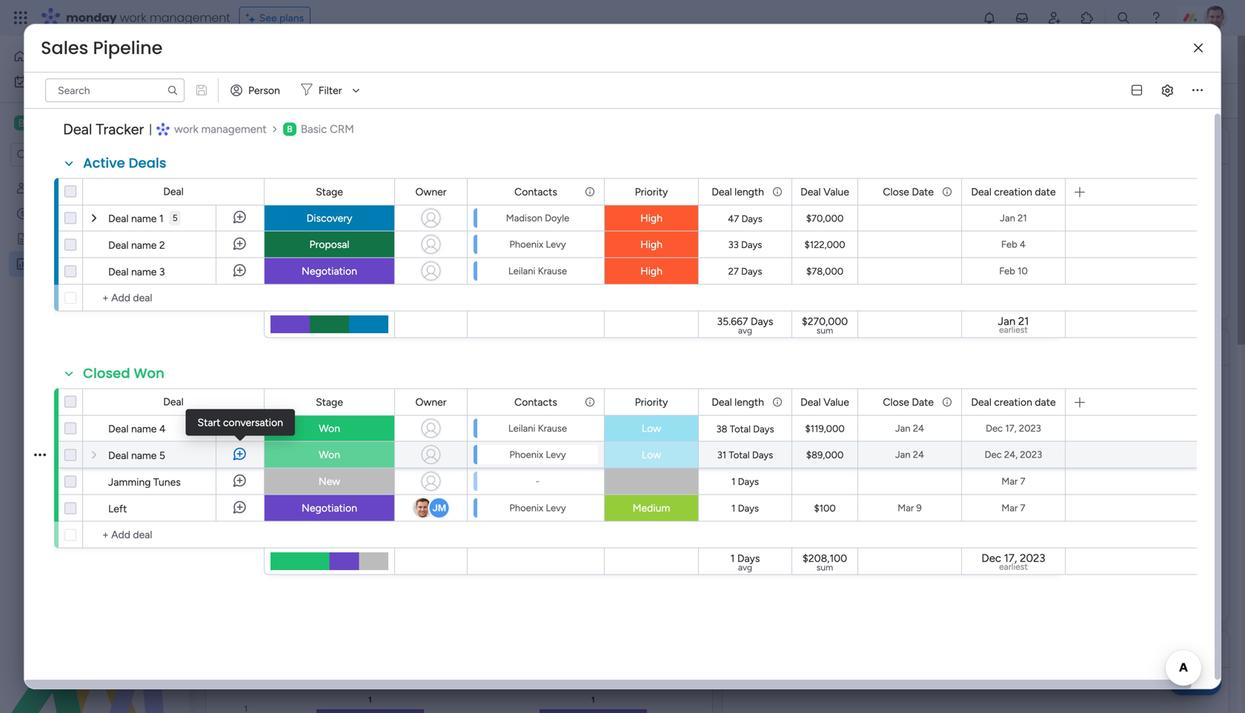 Task type: vqa. For each thing, say whether or not it's contained in the screenshot.
Proposal : 16.7% at the bottom of the page
no



Task type: locate. For each thing, give the bounding box(es) containing it.
2 vertical spatial dec
[[982, 552, 1001, 565]]

1 vertical spatial deal value field
[[797, 394, 853, 411]]

feb 10
[[999, 265, 1028, 277]]

add widget button
[[214, 89, 301, 113]]

dashboard
[[291, 43, 421, 76], [62, 258, 112, 271]]

feb down the jan 21
[[1001, 239, 1017, 251]]

1 vertical spatial 24
[[913, 449, 924, 461]]

low left 38
[[642, 422, 661, 435]]

3 levy from the top
[[546, 503, 566, 514]]

1 jan 24 from the top
[[895, 423, 924, 435]]

work inside option
[[51, 75, 73, 88]]

4 up "10" on the top right of the page
[[1020, 239, 1026, 251]]

Active Deals field
[[79, 154, 170, 173]]

sales up person popup button
[[223, 43, 285, 76]]

2 leilani krause from the top
[[508, 423, 567, 435]]

total right 38
[[730, 424, 751, 435]]

1 vertical spatial levy
[[546, 449, 566, 461]]

length
[[735, 186, 764, 198], [735, 396, 764, 409]]

2 krause from the top
[[538, 423, 567, 435]]

invite members image
[[1047, 10, 1062, 25]]

work management
[[174, 122, 267, 136]]

leilani
[[508, 265, 536, 277], [508, 423, 536, 435]]

2 creation from the top
[[994, 396, 1032, 409]]

sum up revenue
[[817, 325, 833, 336]]

name up deal name 2
[[131, 212, 157, 225]]

21 inside jan 21 earliest
[[1018, 315, 1029, 328]]

1 vertical spatial my
[[35, 182, 49, 195]]

column information image for deal length
[[772, 186, 783, 198]]

name left 3
[[131, 266, 157, 278]]

phoenix levy for deal name 2
[[509, 239, 566, 251]]

my inside option
[[34, 75, 48, 88]]

4 up deal name 5
[[159, 423, 166, 435]]

2 close date from the top
[[883, 396, 934, 409]]

3 name from the top
[[131, 266, 157, 278]]

1 days avg
[[731, 553, 760, 573]]

help button
[[1170, 672, 1222, 696]]

deals down board
[[386, 136, 423, 155]]

list box
[[0, 173, 189, 477]]

creation for first deal creation date 'field' from the bottom of the page
[[994, 396, 1032, 409]]

b
[[18, 117, 25, 129], [287, 124, 292, 134]]

0 horizontal spatial 5
[[159, 450, 165, 462]]

sum for $208,100
[[817, 563, 833, 573]]

1 horizontal spatial arrow down image
[[740, 92, 757, 110]]

7
[[1020, 476, 1026, 488], [1020, 503, 1026, 514]]

deal length up 38 total days
[[712, 396, 764, 409]]

1 vertical spatial jan 24
[[895, 449, 924, 461]]

terry turtle image
[[1204, 6, 1227, 30]]

average
[[231, 136, 288, 155]]

days inside 35.667 days avg
[[751, 315, 773, 328]]

1 vertical spatial deal tracker
[[35, 208, 92, 220]]

levy for deal name 2
[[546, 239, 566, 251]]

1 horizontal spatial 4
[[1020, 239, 1026, 251]]

5 right deal name 1
[[172, 213, 178, 223]]

management up pipeline
[[150, 9, 230, 26]]

krause down doyle
[[538, 265, 567, 277]]

sales inside 'banner'
[[223, 43, 285, 76]]

name for 5
[[131, 450, 157, 462]]

avg
[[738, 325, 752, 336], [738, 563, 752, 573]]

0 vertical spatial jan 24
[[895, 423, 924, 435]]

deal length up 47
[[712, 186, 764, 198]]

phoenix down -
[[509, 503, 543, 514]]

0 horizontal spatial basic
[[34, 116, 63, 130]]

name
[[131, 212, 157, 225], [131, 239, 157, 252], [131, 266, 157, 278], [131, 423, 157, 435], [131, 450, 157, 462]]

2 7 from the top
[[1020, 503, 1026, 514]]

1 more dots image from the top
[[1201, 342, 1211, 353]]

deal name 5
[[108, 450, 165, 462]]

35.667 days avg
[[717, 315, 773, 336]]

sum inside $208,100 sum
[[817, 563, 833, 573]]

1 vertical spatial mar 7
[[1002, 503, 1026, 514]]

1 sum from the top
[[817, 325, 833, 336]]

2 vertical spatial high
[[640, 265, 663, 278]]

0 vertical spatial earliest
[[999, 325, 1028, 335]]

feb left "10" on the top right of the page
[[999, 265, 1015, 277]]

proposal
[[309, 238, 349, 251]]

Closed Won field
[[79, 364, 168, 384]]

basic crm for the rightmost workspace icon
[[301, 122, 354, 136]]

0 vertical spatial deal value field
[[797, 184, 853, 200]]

5
[[172, 213, 178, 223], [159, 450, 165, 462]]

3 high from the top
[[640, 265, 663, 278]]

1 vertical spatial high
[[640, 238, 663, 251]]

value for active deals
[[824, 186, 849, 198]]

1 vertical spatial sales dashboard
[[35, 258, 112, 271]]

2 phoenix levy from the top
[[509, 449, 566, 461]]

0 vertical spatial stage field
[[312, 184, 347, 200]]

help
[[1182, 676, 1209, 691]]

0 vertical spatial deal creation date
[[971, 186, 1056, 198]]

1 vertical spatial contacts field
[[511, 394, 561, 411]]

1 vertical spatial work
[[51, 75, 73, 88]]

2 length from the top
[[735, 396, 764, 409]]

1 21 from the top
[[1018, 212, 1027, 224]]

2 avg from the top
[[738, 563, 752, 573]]

0 vertical spatial sales dashboard
[[223, 43, 421, 76]]

0 horizontal spatial crm
[[65, 116, 92, 130]]

crm up of
[[330, 122, 354, 136]]

leilani krause down the madison doyle
[[508, 265, 567, 277]]

high
[[640, 212, 663, 225], [640, 238, 663, 251], [640, 265, 663, 278]]

1 vertical spatial close date
[[883, 396, 934, 409]]

1 24 from the top
[[913, 423, 924, 435]]

1 vertical spatial date
[[1035, 396, 1056, 409]]

total right 31
[[729, 450, 750, 461]]

total for 31
[[729, 450, 750, 461]]

notifications image
[[982, 10, 997, 25]]

1 connected board
[[334, 95, 421, 107]]

2 21 from the top
[[1018, 315, 1029, 328]]

5 button
[[170, 205, 181, 232]]

1 deal value from the top
[[801, 186, 849, 198]]

Contacts field
[[511, 184, 561, 200], [511, 394, 561, 411]]

2023 inside dec 17, 2023 earliest
[[1020, 552, 1046, 565]]

1 levy from the top
[[546, 239, 566, 251]]

name up deal name 5
[[131, 423, 157, 435]]

search everything image
[[1116, 10, 1131, 25]]

leilani for high
[[508, 265, 536, 277]]

1 vertical spatial deal creation date field
[[968, 394, 1060, 411]]

0 horizontal spatial basic crm
[[34, 116, 92, 130]]

krause for low
[[538, 423, 567, 435]]

2 vertical spatial levy
[[546, 503, 566, 514]]

3 phoenix levy from the top
[[509, 503, 566, 514]]

work
[[120, 9, 146, 26], [51, 75, 73, 88], [174, 122, 198, 136]]

+ Add deal text field
[[90, 527, 257, 544]]

4
[[1020, 239, 1026, 251], [159, 423, 166, 435]]

feb for feb 10
[[999, 265, 1015, 277]]

earliest
[[999, 325, 1028, 335], [999, 562, 1028, 573]]

2 leilani from the top
[[508, 423, 536, 435]]

value up $119,000
[[824, 396, 849, 409]]

more dots image down dapulse x slim image
[[1193, 85, 1203, 96]]

my down home
[[34, 75, 48, 88]]

1 horizontal spatial workspace image
[[283, 122, 296, 136]]

0 vertical spatial feb
[[1001, 239, 1017, 251]]

0 vertical spatial leilani krause
[[508, 265, 567, 277]]

1
[[334, 95, 338, 107], [159, 212, 164, 225], [732, 476, 736, 488], [732, 503, 736, 515], [731, 553, 735, 565]]

close
[[883, 186, 909, 198], [883, 396, 909, 409]]

work down home
[[51, 75, 73, 88]]

2 vertical spatial 2023
[[1020, 552, 1046, 565]]

0 vertical spatial priority
[[635, 186, 668, 198]]

1 owner field from the top
[[412, 184, 450, 200]]

more dots image down settings image
[[1201, 141, 1211, 151]]

basic
[[34, 116, 63, 130], [301, 122, 327, 136]]

1 avg from the top
[[738, 325, 752, 336]]

mar 9
[[898, 503, 922, 514]]

0 vertical spatial 5
[[172, 213, 178, 223]]

1 vertical spatial more dots image
[[1201, 645, 1211, 655]]

option
[[0, 175, 189, 178]]

0 horizontal spatial sales dashboard
[[35, 258, 112, 271]]

2 close date field from the top
[[879, 394, 938, 411]]

2 stage from the top
[[316, 396, 343, 409]]

list box containing my contacts
[[0, 173, 189, 477]]

length for first deal length "field" from the top of the page
[[735, 186, 764, 198]]

0 vertical spatial deal value
[[801, 186, 849, 198]]

1 vertical spatial priority field
[[631, 394, 672, 411]]

length for 2nd deal length "field" from the top
[[735, 396, 764, 409]]

home link
[[9, 44, 180, 68]]

2 date from the top
[[912, 396, 934, 409]]

0 vertical spatial owner
[[415, 186, 447, 198]]

feb for feb 4
[[1001, 239, 1017, 251]]

5 up tunes
[[159, 450, 165, 462]]

17,
[[1005, 423, 1017, 435], [1004, 552, 1017, 565]]

of
[[335, 136, 348, 155]]

38 total days
[[716, 424, 774, 435]]

sum inside $270,000 sum
[[817, 325, 833, 336]]

21 up feb 4
[[1018, 212, 1027, 224]]

1 connected board button
[[307, 89, 427, 113]]

leilani krause up -
[[508, 423, 567, 435]]

length up 47 days at the right of page
[[735, 186, 764, 198]]

24
[[913, 423, 924, 435], [913, 449, 924, 461]]

1 vertical spatial creation
[[994, 396, 1032, 409]]

date
[[912, 186, 934, 198], [912, 396, 934, 409]]

0 horizontal spatial b
[[18, 117, 25, 129]]

0 vertical spatial work
[[120, 9, 146, 26]]

1 stage from the top
[[316, 186, 343, 198]]

2 horizontal spatial work
[[174, 122, 198, 136]]

17, for dec 17, 2023 earliest
[[1004, 552, 1017, 565]]

1 creation from the top
[[994, 186, 1032, 198]]

add
[[241, 95, 260, 107]]

1 vertical spatial total
[[729, 450, 750, 461]]

0 horizontal spatial deals
[[129, 154, 166, 173]]

0 vertical spatial owner field
[[412, 184, 450, 200]]

Sales Pipeline field
[[37, 36, 166, 60]]

1 horizontal spatial tracker
[[96, 120, 144, 138]]

1 horizontal spatial column information image
[[772, 397, 783, 408]]

2 deal value field from the top
[[797, 394, 853, 411]]

0 vertical spatial date
[[1035, 186, 1056, 198]]

1 high from the top
[[640, 212, 663, 225]]

17, inside dec 17, 2023 earliest
[[1004, 552, 1017, 565]]

jamming
[[108, 476, 151, 489]]

2 priority from the top
[[635, 396, 668, 409]]

0 vertical spatial 7
[[1020, 476, 1026, 488]]

+ Add deal text field
[[90, 289, 257, 307]]

2 vertical spatial phoenix levy
[[509, 503, 566, 514]]

sales right public dashboard icon
[[35, 258, 59, 271]]

sales up my work
[[41, 36, 88, 60]]

negotiation down the new
[[302, 502, 357, 515]]

2 horizontal spatial column information image
[[941, 186, 953, 198]]

sum
[[817, 325, 833, 336], [817, 563, 833, 573]]

tracker up getting started
[[58, 208, 92, 220]]

low up 'medium'
[[642, 449, 661, 461]]

lottie animation element
[[0, 564, 189, 714]]

0 vertical spatial 4
[[1020, 239, 1026, 251]]

1 horizontal spatial sales dashboard
[[223, 43, 421, 76]]

dashboard up filter
[[291, 43, 421, 76]]

Deal Value field
[[797, 184, 853, 200], [797, 394, 853, 411]]

-
[[536, 476, 540, 488]]

deals
[[386, 136, 423, 155], [129, 154, 166, 173]]

phoenix
[[509, 239, 543, 251], [509, 449, 543, 461], [509, 503, 543, 514]]

sales dashboard up filter popup button
[[223, 43, 421, 76]]

1 name from the top
[[131, 212, 157, 225]]

sales dashboard
[[223, 43, 421, 76], [35, 258, 112, 271]]

phoenix levy down -
[[509, 503, 566, 514]]

1 vertical spatial leilani
[[508, 423, 536, 435]]

deal creation date field up the jan 21
[[968, 184, 1060, 200]]

1 vertical spatial leilani krause
[[508, 423, 567, 435]]

deal creation date up the jan 21
[[971, 186, 1056, 198]]

dashboard down started
[[62, 258, 112, 271]]

deal value up $70,000
[[801, 186, 849, 198]]

1 vertical spatial owner field
[[412, 394, 450, 411]]

leilani krause for low
[[508, 423, 567, 435]]

deal tracker
[[63, 120, 144, 138], [35, 208, 92, 220]]

board
[[394, 95, 421, 107]]

avg inside the 1 days avg
[[738, 563, 752, 573]]

phoenix levy down the madison doyle
[[509, 239, 566, 251]]

my down search in workspace field
[[35, 182, 49, 195]]

1 vertical spatial sum
[[817, 563, 833, 573]]

0 vertical spatial phoenix
[[509, 239, 543, 251]]

1 vertical spatial feb
[[999, 265, 1015, 277]]

leilani krause
[[508, 265, 567, 277], [508, 423, 567, 435]]

select product image
[[13, 10, 28, 25]]

sum down $100 on the right bottom
[[817, 563, 833, 573]]

name up jamming tunes
[[131, 450, 157, 462]]

27
[[728, 266, 739, 278]]

feb
[[1001, 239, 1017, 251], [999, 265, 1015, 277]]

1 vertical spatial more dots image
[[1201, 141, 1211, 151]]

0 horizontal spatial column information image
[[584, 397, 596, 408]]

1 vertical spatial value
[[824, 186, 849, 198]]

21 down "10" on the top right of the page
[[1018, 315, 1029, 328]]

None search field
[[45, 79, 185, 102]]

priority for 1st priority field from the top
[[635, 186, 668, 198]]

dec inside dec 17, 2023 earliest
[[982, 552, 1001, 565]]

deals down |
[[129, 154, 166, 173]]

creation up dec 17, 2023
[[994, 396, 1032, 409]]

more dots image
[[1193, 85, 1203, 96], [1201, 141, 1211, 151]]

2 jan 24 from the top
[[895, 449, 924, 461]]

sales dashboard banner
[[196, 36, 1238, 119]]

0 vertical spatial length
[[735, 186, 764, 198]]

1 horizontal spatial basic
[[301, 122, 327, 136]]

17, for dec 17, 2023
[[1005, 423, 1017, 435]]

more dots image
[[1201, 342, 1211, 353], [1201, 645, 1211, 655]]

crm up search in workspace field
[[65, 116, 92, 130]]

Close Date field
[[879, 184, 938, 200], [879, 394, 938, 411]]

deal value
[[801, 186, 849, 198], [801, 396, 849, 409]]

2 deal creation date field from the top
[[968, 394, 1060, 411]]

0 vertical spatial $89,000
[[354, 190, 564, 255]]

basic crm up average value of won deals
[[301, 122, 354, 136]]

close date
[[883, 186, 934, 198], [883, 396, 934, 409]]

workspace image
[[14, 115, 29, 131], [283, 122, 296, 136]]

dec 17, 2023
[[986, 423, 1041, 435]]

column information image for contacts
[[584, 397, 596, 408]]

person button
[[225, 79, 289, 102]]

1 7 from the top
[[1020, 476, 1026, 488]]

name for 1
[[131, 212, 157, 225]]

1 leilani krause from the top
[[508, 265, 567, 277]]

phoenix levy
[[509, 239, 566, 251], [509, 449, 566, 461], [509, 503, 566, 514]]

leilani for low
[[508, 423, 536, 435]]

creation for first deal creation date 'field' from the top
[[994, 186, 1032, 198]]

Filter dashboard by text search field
[[45, 79, 185, 102]]

basic crm up search in workspace field
[[34, 116, 92, 130]]

0 vertical spatial krause
[[538, 265, 567, 277]]

1 horizontal spatial $89,000
[[806, 450, 844, 461]]

management up average
[[201, 122, 267, 136]]

deal tracker up active
[[63, 120, 144, 138]]

1 deal creation date field from the top
[[968, 184, 1060, 200]]

1 length from the top
[[735, 186, 764, 198]]

1 leilani from the top
[[508, 265, 536, 277]]

0 vertical spatial contacts field
[[511, 184, 561, 200]]

krause up -
[[538, 423, 567, 435]]

Actual Revenue by Month (Deals won) field
[[744, 338, 1011, 357]]

krause for high
[[538, 265, 567, 277]]

2 more dots image from the top
[[1201, 645, 1211, 655]]

deal creation date field up dec 17, 2023
[[968, 394, 1060, 411]]

1 earliest from the top
[[999, 325, 1028, 335]]

Deal length field
[[708, 184, 768, 200], [708, 394, 768, 411]]

workspace selection element
[[14, 114, 94, 132]]

v2 split view image
[[1132, 85, 1142, 96]]

work up pipeline
[[120, 9, 146, 26]]

priority
[[635, 186, 668, 198], [635, 396, 668, 409]]

deals inside field
[[129, 154, 166, 173]]

0 horizontal spatial arrow down image
[[347, 82, 365, 99]]

total for 38
[[730, 424, 751, 435]]

public board image
[[16, 232, 30, 246]]

priority for second priority field from the top of the page
[[635, 396, 668, 409]]

2 vertical spatial value
[[824, 396, 849, 409]]

1 deal value field from the top
[[797, 184, 853, 200]]

name for 3
[[131, 266, 157, 278]]

avg inside 35.667 days avg
[[738, 325, 752, 336]]

jan 24
[[895, 423, 924, 435], [895, 449, 924, 461]]

phoenix down madison
[[509, 239, 543, 251]]

0 vertical spatial stage
[[316, 186, 343, 198]]

negotiation down proposal
[[302, 265, 357, 278]]

negotiation
[[302, 265, 357, 278], [302, 502, 357, 515]]

Owner field
[[412, 184, 450, 200], [412, 394, 450, 411]]

1 priority from the top
[[635, 186, 668, 198]]

2023 for dec 17, 2023
[[1019, 423, 1041, 435]]

1 days
[[732, 476, 759, 488], [732, 503, 759, 515]]

24,
[[1004, 449, 1018, 461]]

1 vertical spatial phoenix levy
[[509, 449, 566, 461]]

2 name from the top
[[131, 239, 157, 252]]

basic crm inside workspace selection element
[[34, 116, 92, 130]]

1 horizontal spatial basic crm
[[301, 122, 354, 136]]

1 vertical spatial close
[[883, 396, 909, 409]]

1 horizontal spatial work
[[120, 9, 146, 26]]

1 vertical spatial owner
[[415, 396, 447, 409]]

1 phoenix from the top
[[509, 239, 543, 251]]

monday work management
[[66, 9, 230, 26]]

2 close from the top
[[883, 396, 909, 409]]

1 phoenix levy from the top
[[509, 239, 566, 251]]

levy
[[546, 239, 566, 251], [546, 449, 566, 461], [546, 503, 566, 514]]

phoenix levy up -
[[509, 449, 566, 461]]

None search field
[[442, 89, 577, 113]]

31 total days
[[717, 450, 773, 461]]

my work link
[[9, 70, 180, 93]]

0 horizontal spatial workspace image
[[14, 115, 29, 131]]

phoenix for left
[[509, 503, 543, 514]]

1 vertical spatial dec
[[985, 449, 1002, 461]]

0 vertical spatial deal length
[[712, 186, 764, 198]]

basic inside workspace selection element
[[34, 116, 63, 130]]

0 horizontal spatial work
[[51, 75, 73, 88]]

Priority field
[[631, 184, 672, 200], [631, 394, 672, 411]]

2 sum from the top
[[817, 563, 833, 573]]

getting started
[[35, 233, 108, 245]]

1 vertical spatial deal value
[[801, 396, 849, 409]]

5 name from the top
[[131, 450, 157, 462]]

Stage field
[[312, 184, 347, 200], [312, 394, 347, 411]]

0 vertical spatial 2023
[[1019, 423, 1041, 435]]

low
[[642, 422, 661, 435], [642, 449, 661, 461]]

crm
[[65, 116, 92, 130], [330, 122, 354, 136]]

phoenix up -
[[509, 449, 543, 461]]

2 deal value from the top
[[801, 396, 849, 409]]

2
[[159, 239, 165, 252]]

0 vertical spatial 24
[[913, 423, 924, 435]]

tracker left |
[[96, 120, 144, 138]]

1 krause from the top
[[538, 265, 567, 277]]

Deal creation date field
[[968, 184, 1060, 200], [968, 394, 1060, 411]]

0 vertical spatial leilani
[[508, 265, 536, 277]]

date
[[1035, 186, 1056, 198], [1035, 396, 1056, 409]]

$89,000
[[354, 190, 564, 255], [806, 450, 844, 461]]

won inside closed won field
[[134, 364, 164, 383]]

2 contacts field from the top
[[511, 394, 561, 411]]

deal creation date up dec 17, 2023
[[971, 396, 1056, 409]]

1 owner from the top
[[415, 186, 447, 198]]

days
[[742, 213, 763, 225], [741, 239, 762, 251], [741, 266, 762, 278], [751, 315, 773, 328], [753, 424, 774, 435], [752, 450, 773, 461], [738, 476, 759, 488], [738, 503, 759, 515], [737, 553, 760, 565]]

basic down my work
[[34, 116, 63, 130]]

2 low from the top
[[642, 449, 661, 461]]

0 vertical spatial close date field
[[879, 184, 938, 200]]

basic up average value of won deals
[[301, 122, 327, 136]]

deal tracker down my contacts in the left top of the page
[[35, 208, 92, 220]]

4 name from the top
[[131, 423, 157, 435]]

arrow down image inside filter popup button
[[347, 82, 365, 99]]

0 vertical spatial dashboard
[[291, 43, 421, 76]]

1 horizontal spatial dashboard
[[291, 43, 421, 76]]

deal value up $119,000
[[801, 396, 849, 409]]

mar
[[1002, 476, 1018, 488], [898, 503, 914, 514], [1002, 503, 1018, 514]]

0 horizontal spatial column information image
[[584, 186, 596, 198]]

$78,000
[[806, 266, 844, 278]]

arrow down image
[[347, 82, 365, 99], [740, 92, 757, 110]]

$208,100
[[803, 553, 847, 565]]

deal value field up $70,000
[[797, 184, 853, 200]]

deal length field up 47
[[708, 184, 768, 200]]

value up $70,000
[[824, 186, 849, 198]]

value left of
[[292, 136, 331, 155]]

column information image
[[584, 186, 596, 198], [941, 186, 953, 198], [772, 397, 783, 408]]

sales inside list box
[[35, 258, 59, 271]]

sales dashboard down getting started
[[35, 258, 112, 271]]

options image
[[34, 437, 46, 474]]

deal length field up 38 total days
[[708, 394, 768, 411]]

name left the 2
[[131, 239, 157, 252]]

creation up the jan 21
[[994, 186, 1032, 198]]

2 earliest from the top
[[999, 562, 1028, 573]]

3 phoenix from the top
[[509, 503, 543, 514]]

column information image for close date
[[941, 397, 953, 408]]

21 for jan 21
[[1018, 212, 1027, 224]]

search image
[[167, 84, 179, 96]]

column information image for contacts
[[584, 186, 596, 198]]

basic crm
[[34, 116, 92, 130], [301, 122, 354, 136]]

1 stage field from the top
[[312, 184, 347, 200]]

length up 38 total days
[[735, 396, 764, 409]]

1 vertical spatial phoenix
[[509, 449, 543, 461]]

column information image
[[772, 186, 783, 198], [584, 397, 596, 408], [941, 397, 953, 408]]

2 1 days from the top
[[732, 503, 759, 515]]

work right |
[[174, 122, 198, 136]]

1 vertical spatial avg
[[738, 563, 752, 573]]

2 phoenix from the top
[[509, 449, 543, 461]]

deal value field up $119,000
[[797, 394, 853, 411]]

0 vertical spatial avg
[[738, 325, 752, 336]]

avg for 1
[[738, 563, 752, 573]]

management
[[150, 9, 230, 26], [201, 122, 267, 136]]



Task type: describe. For each thing, give the bounding box(es) containing it.
38
[[716, 424, 727, 435]]

my contacts
[[35, 182, 94, 195]]

jan 21
[[1000, 212, 1027, 224]]

widget
[[263, 95, 295, 107]]

jan 21 earliest
[[998, 315, 1029, 335]]

2 mar 7 from the top
[[1002, 503, 1026, 514]]

1 contacts field from the top
[[511, 184, 561, 200]]

deal value for won
[[801, 396, 849, 409]]

1 priority field from the top
[[631, 184, 672, 200]]

0 vertical spatial management
[[150, 9, 230, 26]]

name for 4
[[131, 423, 157, 435]]

tunes
[[153, 476, 181, 489]]

contacts for second 'contacts' field
[[514, 396, 557, 409]]

2 24 from the top
[[913, 449, 924, 461]]

$208,000
[[853, 190, 1098, 255]]

1 date from the top
[[912, 186, 934, 198]]

9
[[916, 503, 922, 514]]

home
[[33, 50, 61, 63]]

$270,000 sum
[[802, 315, 848, 336]]

0 horizontal spatial $89,000
[[354, 190, 564, 255]]

earliest inside jan 21 earliest
[[999, 325, 1028, 335]]

$70,000
[[806, 213, 844, 225]]

value for closed won
[[824, 396, 849, 409]]

1 inside the 1 days avg
[[731, 553, 735, 565]]

2 vertical spatial work
[[174, 122, 198, 136]]

dec for dec 24, 2023
[[985, 449, 1002, 461]]

started
[[73, 233, 108, 245]]

jamming tunes
[[108, 476, 181, 489]]

sales for sales dashboard field
[[223, 43, 285, 76]]

deal value field for active deals
[[797, 184, 853, 200]]

3
[[159, 266, 165, 278]]

lottie animation image
[[0, 564, 189, 714]]

won)
[[972, 338, 1008, 357]]

monday
[[66, 9, 117, 26]]

2 high from the top
[[640, 238, 663, 251]]

doyle
[[545, 212, 569, 224]]

my work option
[[9, 70, 180, 93]]

deal name 1
[[108, 212, 164, 225]]

2 deal creation date from the top
[[971, 396, 1056, 409]]

stage for 2nd stage field from the top of the page
[[316, 396, 343, 409]]

0 vertical spatial value
[[292, 136, 331, 155]]

$119,000
[[805, 423, 845, 435]]

dec for dec 17, 2023 earliest
[[982, 552, 1001, 565]]

month
[[878, 338, 921, 357]]

33 days
[[728, 239, 762, 251]]

settings image
[[1202, 93, 1217, 108]]

phoenix levy for left
[[509, 503, 566, 514]]

2 levy from the top
[[546, 449, 566, 461]]

start
[[198, 417, 221, 429]]

1 low from the top
[[642, 422, 661, 435]]

|
[[149, 122, 152, 136]]

$208,100 sum
[[803, 553, 847, 573]]

1 1 days from the top
[[732, 476, 759, 488]]

$100
[[814, 503, 836, 515]]

left
[[108, 503, 127, 516]]

deal name 4
[[108, 423, 166, 435]]

connected
[[341, 95, 391, 107]]

filter
[[319, 84, 342, 97]]

2 date from the top
[[1035, 396, 1056, 409]]

home option
[[9, 44, 180, 68]]

1 horizontal spatial crm
[[330, 122, 354, 136]]

Search in workspace field
[[31, 146, 124, 163]]

earliest inside dec 17, 2023 earliest
[[999, 562, 1028, 573]]

21 for jan 21 earliest
[[1018, 315, 1029, 328]]

1 mar 7 from the top
[[1002, 476, 1026, 488]]

2 deal length field from the top
[[708, 394, 768, 411]]

$122,000
[[805, 239, 845, 251]]

closed
[[83, 364, 130, 383]]

1 inside popup button
[[334, 95, 338, 107]]

stage for second stage field from the bottom
[[316, 186, 343, 198]]

1 vertical spatial management
[[201, 122, 267, 136]]

sales pipeline
[[41, 36, 163, 60]]

average value of won deals
[[231, 136, 423, 155]]

1 date from the top
[[1035, 186, 1056, 198]]

medium
[[633, 502, 670, 515]]

2 deal length from the top
[[712, 396, 764, 409]]

0 vertical spatial tracker
[[96, 120, 144, 138]]

contacts for 2nd 'contacts' field from the bottom of the page
[[514, 186, 557, 198]]

jan inside jan 21 earliest
[[998, 315, 1016, 328]]

Sales Dashboard field
[[219, 43, 425, 76]]

add widget
[[241, 95, 295, 107]]

35.667
[[717, 315, 748, 328]]

see plans
[[259, 11, 304, 24]]

b inside workspace selection element
[[18, 117, 25, 129]]

filter button
[[295, 79, 365, 102]]

dec 24, 2023
[[985, 449, 1042, 461]]

basic crm for leftmost workspace icon
[[34, 116, 92, 130]]

sales for sales pipeline field
[[41, 36, 88, 60]]

conversation
[[223, 417, 283, 429]]

(deals
[[925, 338, 969, 357]]

2023 for dec 24, 2023
[[1020, 449, 1042, 461]]

my for my contacts
[[35, 182, 49, 195]]

revenue
[[795, 338, 854, 357]]

work for monday
[[120, 9, 146, 26]]

2 owner field from the top
[[412, 394, 450, 411]]

0 vertical spatial deal tracker
[[63, 120, 144, 138]]

getting
[[35, 233, 71, 245]]

2 priority field from the top
[[631, 394, 672, 411]]

new
[[319, 475, 340, 488]]

contacts inside list box
[[52, 182, 94, 195]]

tracker inside list box
[[58, 208, 92, 220]]

47
[[728, 213, 739, 225]]

madison doyle
[[506, 212, 569, 224]]

pipeline
[[93, 36, 163, 60]]

deal value for deals
[[801, 186, 849, 198]]

1 horizontal spatial b
[[287, 124, 292, 134]]

10
[[1018, 265, 1028, 277]]

5 inside button
[[172, 213, 178, 223]]

1 close from the top
[[883, 186, 909, 198]]

$270,000
[[802, 315, 848, 328]]

active deals
[[83, 154, 166, 173]]

actual
[[748, 338, 792, 357]]

deal name 2
[[108, 239, 165, 252]]

column information image for deal length
[[772, 397, 783, 408]]

1 negotiation from the top
[[302, 265, 357, 278]]

person
[[248, 84, 280, 97]]

1 deal length field from the top
[[708, 184, 768, 200]]

2023 for dec 17, 2023 earliest
[[1020, 552, 1046, 565]]

work for my
[[51, 75, 73, 88]]

levy for left
[[546, 503, 566, 514]]

madison
[[506, 212, 542, 224]]

see plans button
[[239, 7, 311, 29]]

active
[[83, 154, 125, 173]]

0 vertical spatial more dots image
[[1193, 85, 1203, 96]]

33
[[728, 239, 739, 251]]

Filter dashboard by text search field
[[442, 89, 577, 113]]

my for my work
[[34, 75, 48, 88]]

help image
[[1149, 10, 1164, 25]]

1 horizontal spatial deals
[[386, 136, 423, 155]]

crm inside workspace selection element
[[65, 116, 92, 130]]

1 vertical spatial 4
[[159, 423, 166, 435]]

update feed image
[[1015, 10, 1030, 25]]

sales dashboard inside list box
[[35, 258, 112, 271]]

feb 4
[[1001, 239, 1026, 251]]

sum for $270,000
[[817, 325, 833, 336]]

monday marketplace image
[[1080, 10, 1095, 25]]

start conversation
[[198, 417, 283, 429]]

sales dashboard inside 'banner'
[[223, 43, 421, 76]]

my work
[[34, 75, 73, 88]]

days inside the 1 days avg
[[737, 553, 760, 565]]

dapulse x slim image
[[1194, 43, 1203, 54]]

1 deal creation date from the top
[[971, 186, 1056, 198]]

31
[[717, 450, 727, 461]]

1 vertical spatial dashboard
[[62, 258, 112, 271]]

deal name 3
[[108, 266, 165, 278]]

by
[[858, 338, 875, 357]]

2 stage field from the top
[[312, 394, 347, 411]]

actual revenue by month (deals won)
[[748, 338, 1008, 357]]

name for 2
[[131, 239, 157, 252]]

phoenix for deal name 2
[[509, 239, 543, 251]]

column information image for close date
[[941, 186, 953, 198]]

1 close date field from the top
[[879, 184, 938, 200]]

dashboard inside 'banner'
[[291, 43, 421, 76]]

see
[[259, 11, 277, 24]]

dec for dec 17, 2023
[[986, 423, 1003, 435]]

discovery
[[307, 212, 352, 225]]

public dashboard image
[[16, 257, 30, 271]]

1 deal length from the top
[[712, 186, 764, 198]]

27 days
[[728, 266, 762, 278]]

2 owner from the top
[[415, 396, 447, 409]]

leilani krause for high
[[508, 265, 567, 277]]

dec 17, 2023 earliest
[[982, 552, 1046, 573]]

47 days
[[728, 213, 763, 225]]

deal value field for closed won
[[797, 394, 853, 411]]

2 negotiation from the top
[[302, 502, 357, 515]]

avg for 35.667
[[738, 325, 752, 336]]

closed won
[[83, 364, 164, 383]]

1 close date from the top
[[883, 186, 934, 198]]

arrow down image inside sales dashboard 'banner'
[[740, 92, 757, 110]]



